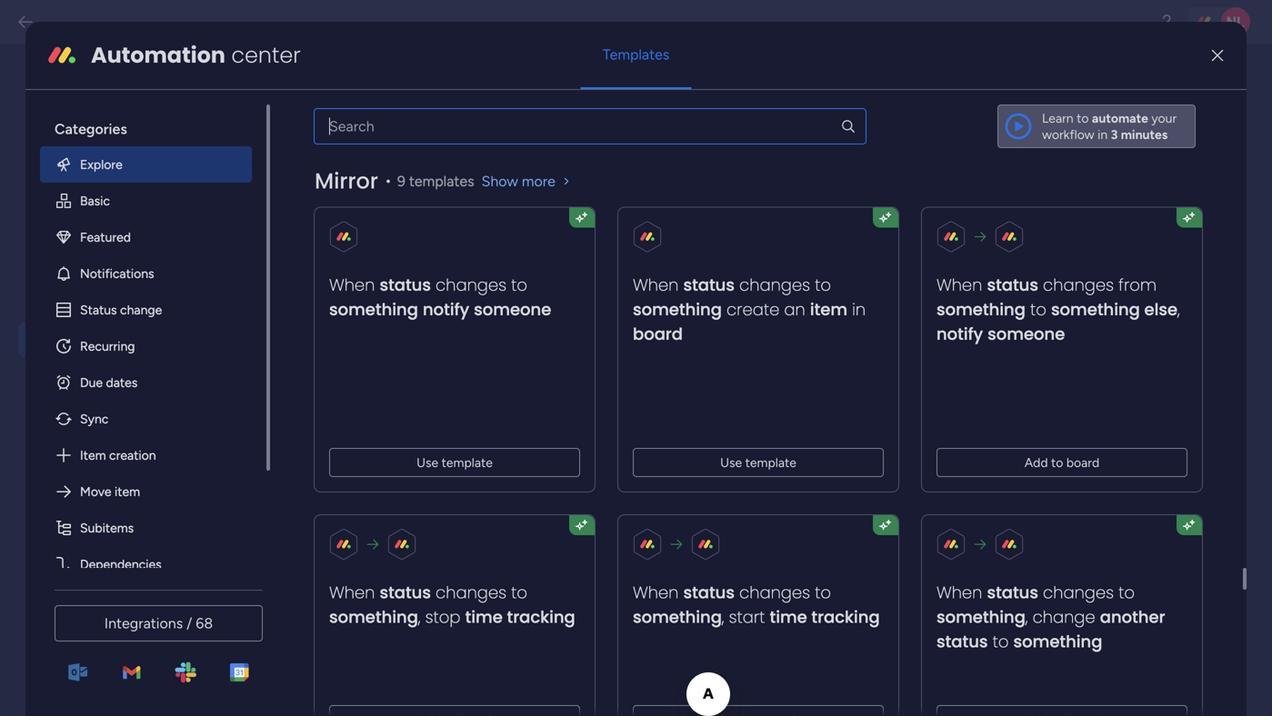 Task type: describe. For each thing, give the bounding box(es) containing it.
account
[[113, 610, 173, 630]]

add to board button
[[937, 448, 1187, 477]]

change inside status change option
[[120, 302, 162, 318]]

general button
[[18, 162, 229, 198]]

api down show more
[[504, 193, 522, 208]]

administration
[[32, 77, 213, 110]]

Search for a column type search field
[[314, 108, 867, 144]]

found
[[547, 249, 584, 265]]

users
[[68, 250, 109, 270]]

something for when status changes to something , stop time tracking
[[329, 606, 418, 629]]

secure.
[[419, 406, 462, 422]]

the api documentation can be found at developers.monday.com
[[356, 249, 599, 286]]

something for when status changes   to something notify someone
[[329, 298, 418, 321]]

cross
[[67, 610, 109, 630]]

search image
[[840, 118, 857, 134]]

general
[[68, 170, 124, 190]]

recurring option
[[40, 328, 252, 364]]

0 horizontal spatial your
[[550, 365, 578, 381]]

mirror
[[315, 166, 378, 196]]

usage stats button
[[18, 402, 229, 438]]

when for when status changes to something , start time tracking
[[633, 581, 679, 604]]

billing button
[[18, 362, 229, 398]]

token for personal api token
[[382, 132, 418, 149]]

categories heading
[[40, 104, 252, 146]]

, for when status changes to something , start time tracking
[[722, 606, 724, 629]]

use template for item
[[720, 455, 796, 470]]

1 horizontal spatial your
[[620, 385, 647, 401]]

move item
[[80, 484, 140, 499]]

1 horizontal spatial learn
[[1042, 110, 1073, 126]]

due dates
[[80, 375, 138, 390]]

to inside button
[[1051, 455, 1063, 470]]

customization
[[68, 210, 174, 230]]

status for change
[[987, 581, 1038, 604]]

in the new api there are only personal api tokens
[[302, 193, 561, 208]]

content
[[68, 490, 129, 510]]

to inside when status changes   to something create an item in board
[[815, 273, 831, 297]]

sync
[[80, 411, 108, 427]]

another status
[[937, 606, 1165, 654]]

you
[[521, 344, 543, 361]]

1 vertical spatial app
[[356, 385, 379, 401]]

an
[[784, 298, 805, 321]]

dependencies option
[[40, 546, 252, 583]]

, for when status changes to something , stop time tracking
[[418, 606, 421, 629]]

cross account copier button
[[18, 602, 229, 662]]

when for when status changes to something , stop time tracking
[[329, 581, 375, 604]]

at
[[587, 249, 599, 265]]

your workflow in
[[1042, 110, 1177, 142]]

something for when status changes to something , change
[[937, 606, 1026, 629]]

show more link
[[481, 172, 574, 190]]

something for when status changes   to something create an item in board
[[633, 298, 722, 321]]

your inside your workflow in
[[1151, 110, 1177, 126]]

move item option
[[40, 473, 252, 510]]

api inside button
[[68, 330, 93, 350]]

dapulse info image
[[320, 247, 338, 274]]

tidy up button
[[18, 442, 229, 478]]

developers.monday.com link
[[356, 269, 505, 286]]

, inside when status changes from something to something else , notify someone
[[1178, 298, 1180, 321]]

users button
[[18, 242, 229, 278]]

status change
[[80, 302, 162, 318]]

when status changes   to something create an item in board
[[633, 273, 866, 346]]

item inside option
[[115, 484, 140, 499]]

recurring
[[80, 338, 135, 354]]

item creation
[[80, 448, 156, 463]]

templates
[[409, 173, 474, 190]]

status for someone
[[380, 273, 431, 297]]

68
[[196, 615, 213, 632]]

the
[[315, 193, 332, 208]]

learn to automate
[[1042, 110, 1148, 126]]

content directory button
[[18, 482, 229, 518]]

item
[[80, 448, 106, 463]]

featured option
[[40, 219, 252, 255]]

from
[[1119, 273, 1157, 297]]

only
[[431, 193, 454, 208]]

3
[[1111, 127, 1118, 142]]

api left v2
[[302, 82, 332, 106]]

tracking for when status changes to something , stop time tracking
[[507, 606, 575, 629]]

due
[[80, 375, 103, 390]]

add
[[1025, 455, 1048, 470]]

copier
[[67, 635, 113, 654]]

content directory
[[68, 490, 198, 510]]

when status changes   to something notify someone
[[329, 273, 551, 321]]

tidy up
[[68, 450, 124, 470]]

changes for start
[[739, 581, 810, 604]]

minutes
[[1121, 127, 1168, 142]]

cross account copier
[[67, 610, 173, 654]]

tokens
[[525, 193, 561, 208]]

categories
[[55, 120, 127, 138]]

show
[[481, 173, 518, 190]]

security
[[68, 290, 128, 310]]

in for when status changes   to something create an item in board
[[852, 298, 866, 321]]

item inside when status changes   to something create an item in board
[[810, 298, 847, 321]]

order
[[443, 365, 475, 381]]

3 minutes
[[1111, 127, 1168, 142]]

featured
[[80, 229, 131, 245]]

api inside the api documentation can be found at developers.monday.com
[[382, 249, 403, 265]]

api up order
[[461, 344, 482, 361]]

something for when status changes from something to something else , notify someone
[[937, 298, 1026, 321]]

status inside another status
[[937, 630, 988, 654]]

notify inside when status changes   to something notify someone
[[423, 298, 469, 321]]

can
[[503, 249, 525, 265]]

explore
[[80, 157, 123, 172]]

tidy
[[68, 450, 98, 470]]

regenerate button
[[595, 126, 666, 155]]

notify inside when status changes from something to something else , notify someone
[[937, 323, 983, 346]]

else
[[1144, 298, 1178, 321]]

stop
[[425, 606, 461, 629]]

when for when status changes from something to something else , notify someone
[[937, 273, 982, 297]]

keep
[[587, 385, 616, 401]]

categories list box
[[40, 104, 270, 583]]

api button
[[18, 322, 229, 358]]

when for when status changes   to something create an item in board
[[633, 273, 679, 297]]

status
[[80, 302, 117, 318]]

gives
[[486, 344, 517, 361]]

explore option
[[40, 146, 252, 183]]

9
[[397, 173, 405, 190]]

create
[[726, 298, 780, 321]]

when status changes to something , change
[[937, 581, 1135, 629]]

status for something
[[987, 273, 1038, 297]]

automation  center image
[[47, 41, 76, 70]]



Task type: vqa. For each thing, say whether or not it's contained in the screenshot.
API Button
yes



Task type: locate. For each thing, give the bounding box(es) containing it.
changes for someone
[[436, 273, 507, 297]]

2 vertical spatial your
[[620, 385, 647, 401]]

0 horizontal spatial in
[[429, 365, 439, 381]]

, inside when status changes to something , start time tracking
[[722, 606, 724, 629]]

/
[[186, 615, 192, 632]]

when status changes to something , start time tracking
[[633, 581, 880, 629]]

when inside when status changes   to something create an item in board
[[633, 273, 679, 297]]

0 vertical spatial the
[[356, 249, 379, 265]]

someone inside when status changes from something to something else , notify someone
[[988, 323, 1065, 346]]

changes up stop
[[436, 581, 507, 604]]

personal
[[457, 193, 502, 208]]

0 vertical spatial someone
[[474, 298, 551, 321]]

status inside when status changes from something to something else , notify someone
[[987, 273, 1038, 297]]

the
[[356, 249, 379, 265], [356, 344, 379, 361]]

something inside when status changes to something , start time tracking
[[633, 606, 722, 629]]

noah lott image
[[1221, 7, 1250, 36]]

use template button for item
[[633, 448, 884, 477]]

0 vertical spatial notify
[[423, 298, 469, 321]]

, inside the 'when status changes to something , change'
[[1026, 606, 1028, 629]]

changes inside when status changes   to something create an item in board
[[739, 273, 810, 297]]

the inside the monday app api gives you powerful capabilities in order to enhance your monday app experience. it's very important to keep your api token secure.
[[356, 344, 379, 361]]

board inside add to board button
[[1066, 455, 1099, 470]]

1 horizontal spatial tracking
[[811, 606, 880, 629]]

2 time from the left
[[770, 606, 807, 629]]

directory
[[133, 490, 198, 510]]

, for when status changes to something , change
[[1026, 606, 1028, 629]]

0 horizontal spatial time
[[465, 606, 503, 629]]

developers.monday.com
[[356, 269, 505, 286]]

0 vertical spatial item
[[810, 298, 847, 321]]

2 the from the top
[[356, 344, 379, 361]]

there
[[381, 193, 409, 208]]

very
[[477, 385, 504, 401]]

1 horizontal spatial use template button
[[633, 448, 884, 477]]

administration learn more
[[32, 77, 213, 133]]

billing
[[68, 370, 111, 390]]

in inside the monday app api gives you powerful capabilities in order to enhance your monday app experience. it's very important to keep your api token secure.
[[429, 365, 439, 381]]

2 template from the left
[[745, 455, 796, 470]]

board inside when status changes   to something create an item in board
[[633, 323, 683, 346]]

0 horizontal spatial notify
[[423, 298, 469, 321]]

apps
[[68, 530, 106, 550]]

notifications
[[80, 266, 154, 281]]

changes
[[436, 273, 507, 297], [739, 273, 810, 297], [1043, 273, 1114, 297], [436, 581, 507, 604], [739, 581, 810, 604], [1043, 581, 1114, 604]]

sync option
[[40, 401, 252, 437]]

9 templates
[[397, 173, 474, 190]]

1 horizontal spatial monday
[[581, 365, 630, 381]]

change up api button
[[120, 302, 162, 318]]

, inside 'when status changes to something , stop time tracking'
[[418, 606, 421, 629]]

automation center
[[91, 40, 301, 70]]

changes up an
[[739, 273, 810, 297]]

more up tokens
[[522, 173, 555, 190]]

notify
[[423, 298, 469, 321], [937, 323, 983, 346]]

1 vertical spatial monday
[[581, 365, 630, 381]]

in inside your workflow in
[[1098, 127, 1108, 142]]

template for item
[[745, 455, 796, 470]]

basic option
[[40, 183, 252, 219]]

something for when status changes to something , start time tracking
[[633, 606, 722, 629]]

up
[[103, 450, 124, 470]]

1 horizontal spatial use
[[720, 455, 742, 470]]

learn more link
[[32, 115, 229, 135]]

1 horizontal spatial item
[[810, 298, 847, 321]]

0 horizontal spatial board
[[633, 323, 683, 346]]

status for stop
[[380, 581, 431, 604]]

capabilities
[[356, 365, 425, 381]]

monday up capabilities
[[382, 344, 432, 361]]

in inside when status changes   to something create an item in board
[[852, 298, 866, 321]]

0 vertical spatial token
[[364, 82, 417, 106]]

api right personal at the top left of page
[[357, 132, 378, 149]]

1 the from the top
[[356, 249, 379, 265]]

in
[[1098, 127, 1108, 142], [852, 298, 866, 321], [429, 365, 439, 381]]

0 horizontal spatial app
[[356, 385, 379, 401]]

tracking for when status changes to something , start time tracking
[[811, 606, 880, 629]]

0 horizontal spatial use template
[[417, 455, 493, 470]]

when
[[329, 273, 375, 297], [633, 273, 679, 297], [937, 273, 982, 297], [329, 581, 375, 604], [633, 581, 679, 604], [937, 581, 982, 604]]

usage
[[68, 410, 114, 430]]

when for when status changes   to something notify someone
[[329, 273, 375, 297]]

change inside the 'when status changes to something , change'
[[1033, 606, 1095, 629]]

to inside when status changes from something to something else , notify someone
[[1030, 298, 1046, 321]]

when for when status changes to something , change
[[937, 581, 982, 604]]

due dates option
[[40, 364, 252, 401]]

creation
[[109, 448, 156, 463]]

monday up keep
[[581, 365, 630, 381]]

changes inside when status changes   to something notify someone
[[436, 273, 507, 297]]

status for an
[[683, 273, 735, 297]]

to inside the 'when status changes to something , change'
[[1119, 581, 1135, 604]]

0 horizontal spatial template
[[442, 455, 493, 470]]

tracking inside 'when status changes to something , stop time tracking'
[[507, 606, 575, 629]]

board
[[633, 323, 683, 346], [1066, 455, 1099, 470]]

0 vertical spatial change
[[120, 302, 162, 318]]

api right new
[[360, 193, 378, 208]]

changes inside 'when status changes to something , stop time tracking'
[[436, 581, 507, 604]]

1 vertical spatial board
[[1066, 455, 1099, 470]]

changes down documentation
[[436, 273, 507, 297]]

changes for an
[[739, 273, 810, 297]]

2 use from the left
[[720, 455, 742, 470]]

changes inside when status changes to something , start time tracking
[[739, 581, 810, 604]]

changes for stop
[[436, 581, 507, 604]]

board right powerful
[[633, 323, 683, 346]]

personal api token
[[302, 132, 418, 149]]

documentation
[[407, 249, 500, 265]]

when inside when status changes to something , start time tracking
[[633, 581, 679, 604]]

monday
[[382, 344, 432, 361], [581, 365, 630, 381]]

dates
[[106, 375, 138, 390]]

subitems option
[[40, 510, 252, 546]]

experience.
[[383, 385, 453, 401]]

token
[[364, 82, 417, 106], [382, 132, 418, 149]]

2 vertical spatial in
[[429, 365, 439, 381]]

status inside when status changes   to something create an item in board
[[683, 273, 735, 297]]

changes left from
[[1043, 273, 1114, 297]]

changes for change
[[1043, 581, 1114, 604]]

something inside the 'when status changes to something , change'
[[937, 606, 1026, 629]]

something
[[329, 298, 418, 321], [633, 298, 722, 321], [937, 298, 1026, 321], [1051, 298, 1140, 321], [329, 606, 418, 629], [633, 606, 722, 629], [937, 606, 1026, 629], [1013, 630, 1102, 654]]

dependencies
[[80, 557, 161, 572]]

0 horizontal spatial learn
[[32, 116, 66, 133]]

automation
[[91, 40, 225, 70]]

something inside when status changes   to something create an item in board
[[633, 298, 722, 321]]

1 horizontal spatial use template
[[720, 455, 796, 470]]

it's
[[456, 385, 474, 401]]

item
[[810, 298, 847, 321], [115, 484, 140, 499]]

changes up "start"
[[739, 581, 810, 604]]

1 vertical spatial change
[[1033, 606, 1095, 629]]

2 horizontal spatial in
[[1098, 127, 1108, 142]]

status inside when status changes   to something notify someone
[[380, 273, 431, 297]]

change up the to something
[[1033, 606, 1095, 629]]

1 time from the left
[[465, 606, 503, 629]]

1 horizontal spatial template
[[745, 455, 796, 470]]

1 vertical spatial your
[[550, 365, 578, 381]]

status change option
[[40, 292, 252, 328]]

None search field
[[314, 108, 867, 144]]

0 vertical spatial monday
[[382, 344, 432, 361]]

your right keep
[[620, 385, 647, 401]]

when inside when status changes from something to something else , notify someone
[[937, 273, 982, 297]]

1 tracking from the left
[[507, 606, 575, 629]]

1 horizontal spatial board
[[1066, 455, 1099, 470]]

0 horizontal spatial change
[[120, 302, 162, 318]]

status inside the 'when status changes to something , change'
[[987, 581, 1038, 604]]

2 use template button from the left
[[633, 448, 884, 477]]

when inside when status changes   to something notify someone
[[329, 273, 375, 297]]

1 horizontal spatial in
[[852, 298, 866, 321]]

changes up another status
[[1043, 581, 1114, 604]]

app down capabilities
[[356, 385, 379, 401]]

more up explore
[[69, 116, 100, 133]]

app up order
[[435, 344, 458, 361]]

token up 9
[[382, 132, 418, 149]]

time inside when status changes to something , start time tracking
[[770, 606, 807, 629]]

0 horizontal spatial use
[[417, 455, 438, 470]]

0 vertical spatial app
[[435, 344, 458, 361]]

the for the monday app api gives you powerful capabilities in order to enhance your monday app experience. it's very important to keep your api token secure.
[[356, 344, 379, 361]]

item creation option
[[40, 437, 252, 473]]

change
[[120, 302, 162, 318], [1033, 606, 1095, 629]]

0 horizontal spatial use template button
[[329, 448, 580, 477]]

the inside the api documentation can be found at developers.monday.com
[[356, 249, 379, 265]]

api down the 'status'
[[68, 330, 93, 350]]

stats
[[118, 410, 154, 430]]

integrations
[[104, 615, 183, 632]]

someone inside when status changes   to something notify someone
[[474, 298, 551, 321]]

api up 'developers.monday.com' link
[[382, 249, 403, 265]]

when status changes from something to something else , notify someone
[[937, 273, 1180, 346]]

1 horizontal spatial app
[[435, 344, 458, 361]]

token
[[381, 406, 415, 422]]

when status changes to something , stop time tracking
[[329, 581, 575, 629]]

powerful
[[547, 344, 601, 361]]

time right "start"
[[770, 606, 807, 629]]

1 template from the left
[[442, 455, 493, 470]]

time right stop
[[465, 606, 503, 629]]

to
[[1077, 110, 1089, 126], [511, 273, 527, 297], [815, 273, 831, 297], [1030, 298, 1046, 321], [479, 365, 492, 381], [570, 385, 583, 401], [1051, 455, 1063, 470], [511, 581, 527, 604], [815, 581, 831, 604], [1119, 581, 1135, 604], [993, 630, 1009, 654]]

use template for someone
[[417, 455, 493, 470]]

automate
[[1092, 110, 1148, 126]]

to inside when status changes to something , start time tracking
[[815, 581, 831, 604]]

when inside the 'when status changes to something , change'
[[937, 581, 982, 604]]

time for , start
[[770, 606, 807, 629]]

in left 3
[[1098, 127, 1108, 142]]

2 horizontal spatial your
[[1151, 110, 1177, 126]]

when inside 'when status changes to something , stop time tracking'
[[329, 581, 375, 604]]

api left token
[[356, 406, 377, 422]]

0 horizontal spatial more
[[69, 116, 100, 133]]

security button
[[18, 282, 229, 318]]

board right add
[[1066, 455, 1099, 470]]

0 horizontal spatial tracking
[[507, 606, 575, 629]]

customization button
[[18, 202, 229, 238]]

0 horizontal spatial monday
[[382, 344, 432, 361]]

time inside 'when status changes to something , stop time tracking'
[[465, 606, 503, 629]]

status inside when status changes to something , start time tracking
[[683, 581, 735, 604]]

template for someone
[[442, 455, 493, 470]]

notifications option
[[40, 255, 252, 292]]

1 horizontal spatial someone
[[988, 323, 1065, 346]]

use
[[417, 455, 438, 470], [720, 455, 742, 470]]

the right dapulse info image
[[356, 249, 379, 265]]

the up capabilities
[[356, 344, 379, 361]]

integrations / 68
[[104, 615, 213, 632]]

in left order
[[429, 365, 439, 381]]

status for start
[[683, 581, 735, 604]]

permissions
[[68, 570, 154, 590]]

in
[[302, 193, 312, 208]]

0 horizontal spatial someone
[[474, 298, 551, 321]]

to inside when status changes   to something notify someone
[[511, 273, 527, 297]]

learn down automation  center icon
[[32, 116, 66, 133]]

move
[[80, 484, 111, 499]]

more inside 'show more' link
[[522, 173, 555, 190]]

help image
[[1157, 13, 1176, 31]]

to something
[[988, 630, 1102, 654]]

1 horizontal spatial more
[[522, 173, 555, 190]]

1 vertical spatial in
[[852, 298, 866, 321]]

0 vertical spatial more
[[69, 116, 100, 133]]

1 vertical spatial token
[[382, 132, 418, 149]]

time
[[465, 606, 503, 629], [770, 606, 807, 629]]

workflow
[[1042, 127, 1094, 142]]

1 horizontal spatial change
[[1033, 606, 1095, 629]]

token for api v2 token
[[364, 82, 417, 106]]

1 vertical spatial more
[[522, 173, 555, 190]]

usage stats
[[68, 410, 154, 430]]

enhance
[[495, 365, 547, 381]]

in right an
[[852, 298, 866, 321]]

your up minutes
[[1151, 110, 1177, 126]]

more inside administration learn more
[[69, 116, 100, 133]]

apps button
[[18, 522, 229, 558]]

app
[[435, 344, 458, 361], [356, 385, 379, 401]]

add to board
[[1025, 455, 1099, 470]]

0 vertical spatial in
[[1098, 127, 1108, 142]]

changes for something
[[1043, 273, 1114, 297]]

status inside 'when status changes to something , stop time tracking'
[[380, 581, 431, 604]]

to inside 'when status changes to something , stop time tracking'
[[511, 581, 527, 604]]

1 use template from the left
[[417, 455, 493, 470]]

1 horizontal spatial notify
[[937, 323, 983, 346]]

use for someone
[[417, 455, 438, 470]]

center
[[231, 40, 301, 70]]

0 vertical spatial your
[[1151, 110, 1177, 126]]

1 vertical spatial notify
[[937, 323, 983, 346]]

new
[[335, 193, 357, 208]]

basic
[[80, 193, 110, 208]]

0 horizontal spatial item
[[115, 484, 140, 499]]

1 vertical spatial the
[[356, 344, 379, 361]]

learn up workflow on the top
[[1042, 110, 1073, 126]]

,
[[1178, 298, 1180, 321], [418, 606, 421, 629], [722, 606, 724, 629], [1026, 606, 1028, 629]]

changes inside the 'when status changes to something , change'
[[1043, 581, 1114, 604]]

2 use template from the left
[[720, 455, 796, 470]]

the for the api documentation can be found at developers.monday.com
[[356, 249, 379, 265]]

1 vertical spatial item
[[115, 484, 140, 499]]

1 use from the left
[[417, 455, 438, 470]]

2 tracking from the left
[[811, 606, 880, 629]]

subitems
[[80, 520, 134, 536]]

something inside 'when status changes to something , stop time tracking'
[[329, 606, 418, 629]]

1 vertical spatial someone
[[988, 323, 1065, 346]]

back to workspace image
[[16, 13, 35, 31]]

v2
[[337, 82, 359, 106]]

time for , stop
[[465, 606, 503, 629]]

1 use template button from the left
[[329, 448, 580, 477]]

your down powerful
[[550, 365, 578, 381]]

tracking inside when status changes to something , start time tracking
[[811, 606, 880, 629]]

be
[[529, 249, 544, 265]]

changes inside when status changes from something to something else , notify someone
[[1043, 273, 1114, 297]]

1 horizontal spatial time
[[770, 606, 807, 629]]

status
[[380, 273, 431, 297], [683, 273, 735, 297], [987, 273, 1038, 297], [380, 581, 431, 604], [683, 581, 735, 604], [987, 581, 1038, 604], [937, 630, 988, 654]]

something inside when status changes   to something notify someone
[[329, 298, 418, 321]]

learn inside administration learn more
[[32, 116, 66, 133]]

use template button for someone
[[329, 448, 580, 477]]

use for item
[[720, 455, 742, 470]]

0 vertical spatial board
[[633, 323, 683, 346]]

in for the monday app api gives you powerful capabilities in order to enhance your monday app experience. it's very important to keep your api token secure.
[[429, 365, 439, 381]]

token right v2
[[364, 82, 417, 106]]

tracking
[[507, 606, 575, 629], [811, 606, 880, 629]]



